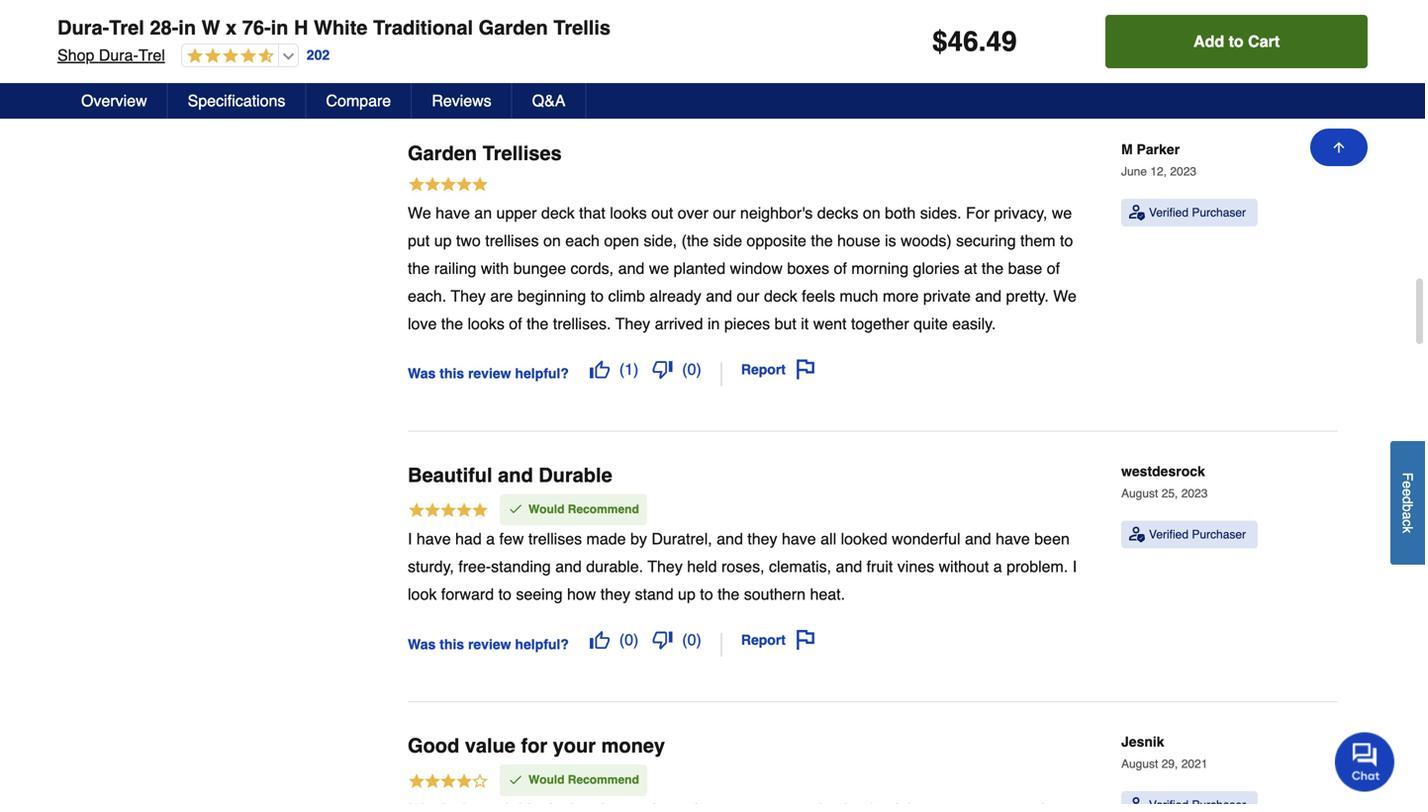 Task type: vqa. For each thing, say whether or not it's contained in the screenshot.
items to the top
no



Task type: locate. For each thing, give the bounding box(es) containing it.
up down the held
[[678, 586, 696, 604]]

1 recommend from the top
[[568, 503, 639, 517]]

review down are
[[468, 366, 511, 382]]

2 would recommend from the top
[[529, 774, 639, 787]]

2023
[[1170, 165, 1197, 179], [1182, 487, 1208, 501]]

dura-
[[57, 16, 109, 39], [99, 46, 138, 64]]

and up checkmark icon
[[498, 464, 533, 487]]

the right love at the left of page
[[441, 315, 463, 333]]

dura-trel 28-in w x 76-in h white traditional garden trellis
[[57, 16, 611, 39]]

cords,
[[571, 259, 614, 278]]

1 horizontal spatial looks
[[610, 204, 647, 222]]

0 vertical spatial thumb up image
[[590, 360, 609, 380]]

1 report from the top
[[741, 362, 786, 378]]

0 vertical spatial dura-
[[57, 16, 109, 39]]

report button
[[734, 353, 822, 386], [734, 624, 822, 657]]

august inside jesnik august 29, 2021
[[1121, 758, 1158, 772]]

a right without
[[993, 558, 1002, 576]]

1 this from the top
[[440, 366, 464, 382]]

our
[[713, 204, 736, 222], [737, 287, 760, 305]]

5 stars image up an
[[408, 175, 489, 196]]

was this review helpful? for trellises
[[408, 366, 569, 382]]

1 vertical spatial trellises
[[528, 530, 582, 548]]

of
[[834, 259, 847, 278], [1047, 259, 1060, 278], [509, 315, 522, 333]]

thumb up image left ( 1 )
[[590, 360, 609, 380]]

1 would from the top
[[529, 503, 565, 517]]

checkmark image
[[508, 501, 524, 517]]

dura- right shop
[[99, 46, 138, 64]]

1 vertical spatial purchaser
[[1192, 528, 1246, 542]]

1 purchaser from the top
[[1192, 206, 1246, 220]]

trellis
[[553, 16, 611, 39]]

e up d
[[1400, 481, 1416, 489]]

2 horizontal spatial in
[[708, 315, 720, 333]]

0 vertical spatial garden
[[479, 16, 548, 39]]

westdesrock august 25, 2023
[[1121, 464, 1208, 501]]

m parker june 12, 2023
[[1121, 141, 1197, 179]]

1 horizontal spatial deck
[[764, 287, 798, 305]]

would recommend for for
[[529, 774, 639, 787]]

2 report button from the top
[[734, 624, 822, 657]]

a inside button
[[1400, 512, 1416, 520]]

morning
[[851, 259, 909, 278]]

1 would recommend from the top
[[529, 503, 639, 517]]

0 horizontal spatial i
[[408, 530, 412, 548]]

was down look
[[408, 637, 436, 653]]

e
[[1400, 481, 1416, 489], [1400, 489, 1416, 497]]

money
[[601, 735, 665, 758]]

1 verified purchaser from the top
[[1149, 206, 1246, 220]]

0 right thumb down image
[[688, 360, 696, 379]]

was down love at the left of page
[[408, 366, 436, 382]]

duratrel,
[[652, 530, 712, 548]]

they up roses,
[[748, 530, 778, 548]]

1 thumb up image from the top
[[590, 360, 609, 380]]

2 report from the top
[[741, 633, 786, 648]]

few
[[499, 530, 524, 548]]

0 horizontal spatial up
[[434, 232, 452, 250]]

to down the held
[[700, 586, 713, 604]]

0 vertical spatial we
[[408, 204, 431, 222]]

1 vertical spatial they
[[615, 315, 650, 333]]

5 stars image for garden
[[408, 175, 489, 196]]

i have had a few trellises made by duratrel, and they have all looked wonderful and have been sturdy, free-standing and durable. they held roses, clematis, and fruit vines without a problem. i look forward to seeing how they stand up to the southern heat.
[[408, 530, 1077, 604]]

1 horizontal spatial our
[[737, 287, 760, 305]]

2 vertical spatial a
[[993, 558, 1002, 576]]

2 was this review helpful? from the top
[[408, 637, 569, 653]]

w
[[202, 16, 220, 39]]

in left pieces
[[708, 315, 720, 333]]

0 vertical spatial trellises
[[485, 232, 539, 250]]

1 vertical spatial we
[[649, 259, 669, 278]]

1 5 stars image from the top
[[408, 175, 489, 196]]

1 horizontal spatial we
[[1053, 287, 1077, 305]]

report left flag icon
[[741, 362, 786, 378]]

1 horizontal spatial a
[[993, 558, 1002, 576]]

) left thumb down image
[[633, 360, 639, 379]]

0 vertical spatial recommend
[[568, 503, 639, 517]]

0 horizontal spatial we
[[408, 204, 431, 222]]

trellises down upper
[[485, 232, 539, 250]]

( right thumb down image
[[682, 360, 688, 379]]

( 0 ) right thumb down image
[[682, 360, 702, 379]]

e up 'b' at right
[[1400, 489, 1416, 497]]

0 vertical spatial on
[[863, 204, 881, 222]]

good value for your money
[[408, 735, 665, 758]]

chat invite button image
[[1335, 732, 1396, 792]]

i right problem.
[[1073, 558, 1077, 576]]

arrow up image
[[1331, 140, 1347, 155]]

durable.
[[586, 558, 643, 576]]

we have an upper deck that looks out over our neighbor's decks on both sides. for privacy, we put up two trellises on each open side, (the side opposite the house is woods) securing them to the railing with  bungee cords, and we planted window boxes of morning glories at the base of each. they are beginning to climb already and our deck feels much more private and pretty. we love the looks of the trellises. they arrived in pieces but it went together quite easily.
[[408, 204, 1077, 333]]

we down side, at the top left of the page
[[649, 259, 669, 278]]

1 vertical spatial verified
[[1149, 528, 1189, 542]]

august left 25,
[[1121, 487, 1158, 501]]

0 horizontal spatial deck
[[541, 204, 575, 222]]

1 horizontal spatial i
[[1073, 558, 1077, 576]]

0 vertical spatial august
[[1121, 487, 1158, 501]]

) right thumb down image
[[696, 360, 702, 379]]

1 vertical spatial review
[[468, 637, 511, 653]]

2 vertical spatial verified purchaser icon image
[[1129, 798, 1145, 805]]

this
[[440, 366, 464, 382], [440, 637, 464, 653]]

the right "at"
[[982, 259, 1004, 278]]

climb
[[608, 287, 645, 305]]

2 verified purchaser icon image from the top
[[1129, 527, 1145, 543]]

0 left thumb down icon at the bottom of page
[[625, 631, 633, 649]]

1 vertical spatial trel
[[138, 46, 165, 64]]

a up k
[[1400, 512, 1416, 520]]

2 recommend from the top
[[568, 774, 639, 787]]

0 vertical spatial helpful?
[[515, 366, 569, 382]]

1 verified purchaser icon image from the top
[[1129, 205, 1145, 221]]

1 horizontal spatial we
[[1052, 204, 1072, 222]]

2023 inside m parker june 12, 2023
[[1170, 165, 1197, 179]]

august down jesnik
[[1121, 758, 1158, 772]]

roses,
[[722, 558, 765, 576]]

1 vertical spatial report
[[741, 633, 786, 648]]

both
[[885, 204, 916, 222]]

2023 right the 12,
[[1170, 165, 1197, 179]]

( left thumb down icon at the bottom of page
[[619, 631, 625, 649]]

helpful? down seeing at left
[[515, 637, 569, 653]]

1 vertical spatial they
[[601, 586, 631, 604]]

in left the h
[[271, 16, 288, 39]]

(
[[619, 360, 625, 379], [682, 360, 688, 379], [619, 631, 625, 649], [682, 631, 688, 649]]

verified purchaser icon image down jesnik august 29, 2021
[[1129, 798, 1145, 805]]

k
[[1400, 527, 1416, 534]]

1 vertical spatial report button
[[734, 624, 822, 657]]

garden left trellis
[[479, 16, 548, 39]]

) left thumb down icon at the bottom of page
[[633, 631, 639, 649]]

0 vertical spatial our
[[713, 204, 736, 222]]

deck left that
[[541, 204, 575, 222]]

looks down are
[[468, 315, 505, 333]]

2 5 stars image from the top
[[408, 501, 489, 523]]

recommend
[[568, 503, 639, 517], [568, 774, 639, 787]]

heat.
[[810, 586, 845, 604]]

have up clematis,
[[782, 530, 816, 548]]

was for garden trellises
[[408, 366, 436, 382]]

1 vertical spatial 5 stars image
[[408, 501, 489, 523]]

1 review from the top
[[468, 366, 511, 382]]

would right checkmark icon
[[529, 503, 565, 517]]

1 vertical spatial dura-
[[99, 46, 138, 64]]

thumb up image down how
[[590, 631, 609, 650]]

1 horizontal spatial they
[[748, 530, 778, 548]]

thumb down image
[[653, 360, 672, 380]]

was this review helpful? for and
[[408, 637, 569, 653]]

vines
[[898, 558, 935, 576]]

we right pretty.
[[1053, 287, 1077, 305]]

0 horizontal spatial our
[[713, 204, 736, 222]]

12,
[[1150, 165, 1167, 179]]

on up bungee
[[543, 232, 561, 250]]

0 vertical spatial deck
[[541, 204, 575, 222]]

helpful?
[[515, 366, 569, 382], [515, 637, 569, 653]]

verified down the 12,
[[1149, 206, 1189, 220]]

thumb up image for beautiful and durable
[[590, 631, 609, 650]]

august
[[1121, 487, 1158, 501], [1121, 758, 1158, 772]]

( 0 )
[[682, 360, 702, 379], [619, 631, 639, 649], [682, 631, 702, 649]]

1 vertical spatial helpful?
[[515, 637, 569, 653]]

1 vertical spatial thumb up image
[[590, 631, 609, 650]]

helpful? down "trellises."
[[515, 366, 569, 382]]

verified purchaser
[[1149, 206, 1246, 220], [1149, 528, 1246, 542]]

1 vertical spatial looks
[[468, 315, 505, 333]]

1 vertical spatial up
[[678, 586, 696, 604]]

have up sturdy,
[[417, 530, 451, 548]]

looks
[[610, 204, 647, 222], [468, 315, 505, 333]]

1 vertical spatial verified purchaser icon image
[[1129, 527, 1145, 543]]

made
[[586, 530, 626, 548]]

.
[[979, 26, 986, 57]]

1 horizontal spatial up
[[678, 586, 696, 604]]

trellises right few
[[528, 530, 582, 548]]

trel down 28-
[[138, 46, 165, 64]]

of down are
[[509, 315, 522, 333]]

0 vertical spatial would recommend
[[529, 503, 639, 517]]

2023 inside westdesrock august 25, 2023
[[1182, 487, 1208, 501]]

our up side
[[713, 204, 736, 222]]

0 vertical spatial purchaser
[[1192, 206, 1246, 220]]

dura- up shop
[[57, 16, 109, 39]]

thumb up image
[[590, 360, 609, 380], [590, 631, 609, 650]]

0 vertical spatial would
[[529, 503, 565, 517]]

( 0 ) left thumb down icon at the bottom of page
[[619, 631, 639, 649]]

for
[[521, 735, 547, 758]]

they down durable.
[[601, 586, 631, 604]]

1 vertical spatial was this review helpful?
[[408, 637, 569, 653]]

0 vertical spatial i
[[408, 530, 412, 548]]

we up them
[[1052, 204, 1072, 222]]

1 horizontal spatial of
[[834, 259, 847, 278]]

this down forward
[[440, 637, 464, 653]]

2 horizontal spatial a
[[1400, 512, 1416, 520]]

report left flag image
[[741, 633, 786, 648]]

1 horizontal spatial garden
[[479, 16, 548, 39]]

this for beautiful
[[440, 637, 464, 653]]

looks up open
[[610, 204, 647, 222]]

have inside we have an upper deck that looks out over our neighbor's decks on both sides. for privacy, we put up two trellises on each open side, (the side opposite the house is woods) securing them to the railing with  bungee cords, and we planted window boxes of morning glories at the base of each. they are beginning to climb already and our deck feels much more private and pretty. we love the looks of the trellises. they arrived in pieces but it went together quite easily.
[[436, 204, 470, 222]]

0 horizontal spatial a
[[486, 530, 495, 548]]

0 vertical spatial this
[[440, 366, 464, 382]]

0 horizontal spatial we
[[649, 259, 669, 278]]

trel up shop dura-trel
[[109, 16, 144, 39]]

window
[[730, 259, 783, 278]]

purchaser down westdesrock august 25, 2023
[[1192, 528, 1246, 542]]

2 this from the top
[[440, 637, 464, 653]]

2 verified from the top
[[1149, 528, 1189, 542]]

1 vertical spatial 2023
[[1182, 487, 1208, 501]]

)
[[633, 360, 639, 379], [696, 360, 702, 379], [633, 631, 639, 649], [696, 631, 702, 649]]

0 vertical spatial 5 stars image
[[408, 175, 489, 196]]

to right add
[[1229, 32, 1244, 50]]

0 vertical spatial report button
[[734, 353, 822, 386]]

2 was from the top
[[408, 637, 436, 653]]

2 would from the top
[[529, 774, 565, 787]]

flag image
[[796, 631, 816, 650]]

0 for beautiful and durable
[[688, 631, 696, 649]]

4 stars image
[[408, 772, 489, 794]]

verified down 25,
[[1149, 528, 1189, 542]]

0 vertical spatial 2023
[[1170, 165, 1197, 179]]

0 horizontal spatial looks
[[468, 315, 505, 333]]

your
[[553, 735, 596, 758]]

1 vertical spatial this
[[440, 637, 464, 653]]

0 vertical spatial verified
[[1149, 206, 1189, 220]]

2021
[[1182, 758, 1208, 772]]

would for durable
[[529, 503, 565, 517]]

verified
[[1149, 206, 1189, 220], [1149, 528, 1189, 542]]

on left both
[[863, 204, 881, 222]]

2 august from the top
[[1121, 758, 1158, 772]]

1 vertical spatial recommend
[[568, 774, 639, 787]]

1 vertical spatial i
[[1073, 558, 1077, 576]]

report button down the but
[[734, 353, 822, 386]]

1 vertical spatial was
[[408, 637, 436, 653]]

side,
[[644, 232, 677, 250]]

0 vertical spatial verified purchaser
[[1149, 206, 1246, 220]]

our up pieces
[[737, 287, 760, 305]]

to right them
[[1060, 232, 1073, 250]]

verified purchaser down the 12,
[[1149, 206, 1246, 220]]

i up sturdy,
[[408, 530, 412, 548]]

0 right thumb down icon at the bottom of page
[[688, 631, 696, 649]]

recommend for for
[[568, 774, 639, 787]]

1 vertical spatial would
[[529, 774, 565, 787]]

2023 right 25,
[[1182, 487, 1208, 501]]

0 vertical spatial report
[[741, 362, 786, 378]]

on
[[863, 204, 881, 222], [543, 232, 561, 250]]

compare button
[[306, 83, 412, 119]]

report button for garden trellises
[[734, 353, 822, 386]]

easily.
[[952, 315, 996, 333]]

1 was from the top
[[408, 366, 436, 382]]

to
[[1229, 32, 1244, 50], [1060, 232, 1073, 250], [591, 287, 604, 305], [498, 586, 512, 604], [700, 586, 713, 604]]

(the
[[682, 232, 709, 250]]

garden trellises
[[408, 142, 562, 165]]

f e e d b a c k button
[[1391, 441, 1425, 565]]

review
[[468, 366, 511, 382], [468, 637, 511, 653]]

august inside westdesrock august 25, 2023
[[1121, 487, 1158, 501]]

2 purchaser from the top
[[1192, 528, 1246, 542]]

we
[[408, 204, 431, 222], [1053, 287, 1077, 305]]

2 verified purchaser from the top
[[1149, 528, 1246, 542]]

2 thumb up image from the top
[[590, 631, 609, 650]]

house
[[837, 232, 881, 250]]

overview
[[81, 92, 147, 110]]

report button for beautiful and durable
[[734, 624, 822, 657]]

they up stand
[[648, 558, 683, 576]]

purchaser down m parker june 12, 2023
[[1192, 206, 1246, 220]]

traditional
[[373, 16, 473, 39]]

arrived
[[655, 315, 703, 333]]

2 vertical spatial they
[[648, 558, 683, 576]]

0 vertical spatial was
[[408, 366, 436, 382]]

verified purchaser icon image
[[1129, 205, 1145, 221], [1129, 527, 1145, 543], [1129, 798, 1145, 805]]

1 vertical spatial a
[[486, 530, 495, 548]]

the down roses,
[[718, 586, 740, 604]]

0 vertical spatial up
[[434, 232, 452, 250]]

this down each. at left
[[440, 366, 464, 382]]

have left an
[[436, 204, 470, 222]]

review down forward
[[468, 637, 511, 653]]

garden down 'reviews' button
[[408, 142, 477, 165]]

open
[[604, 232, 639, 250]]

much
[[840, 287, 878, 305]]

1 vertical spatial garden
[[408, 142, 477, 165]]

2 review from the top
[[468, 637, 511, 653]]

they down the railing
[[451, 287, 486, 305]]

1 vertical spatial verified purchaser
[[1149, 528, 1246, 542]]

would recommend down durable
[[529, 503, 639, 517]]

and up roses,
[[717, 530, 743, 548]]

5 stars image
[[408, 175, 489, 196], [408, 501, 489, 523]]

verified purchaser icon image down "june"
[[1129, 205, 1145, 221]]

of right base
[[1047, 259, 1060, 278]]

1 horizontal spatial on
[[863, 204, 881, 222]]

29,
[[1162, 758, 1178, 772]]

( 0 ) right thumb down icon at the bottom of page
[[682, 631, 702, 649]]

report button down southern
[[734, 624, 822, 657]]

is
[[885, 232, 896, 250]]

purchaser for beautiful and durable
[[1192, 528, 1246, 542]]

3 verified purchaser icon image from the top
[[1129, 798, 1145, 805]]

verified purchaser for beautiful and durable
[[1149, 528, 1246, 542]]

0 vertical spatial verified purchaser icon image
[[1129, 205, 1145, 221]]

0 vertical spatial review
[[468, 366, 511, 382]]

we up put
[[408, 204, 431, 222]]

0 vertical spatial a
[[1400, 512, 1416, 520]]

recommend down your
[[568, 774, 639, 787]]

a left few
[[486, 530, 495, 548]]

1 vertical spatial on
[[543, 232, 561, 250]]

1 helpful? from the top
[[515, 366, 569, 382]]

0 vertical spatial looks
[[610, 204, 647, 222]]

1 was this review helpful? from the top
[[408, 366, 569, 382]]

add to cart
[[1194, 32, 1280, 50]]

1 vertical spatial would recommend
[[529, 774, 639, 787]]

together
[[851, 315, 909, 333]]

5 stars image up had
[[408, 501, 489, 523]]

trellises inside we have an upper deck that looks out over our neighbor's decks on both sides. for privacy, we put up two trellises on each open side, (the side opposite the house is woods) securing them to the railing with  bungee cords, and we planted window boxes of morning glories at the base of each. they are beginning to climb already and our deck feels much more private and pretty. we love the looks of the trellises. they arrived in pieces but it went together quite easily.
[[485, 232, 539, 250]]

1 report button from the top
[[734, 353, 822, 386]]

was for beautiful and durable
[[408, 637, 436, 653]]

of right the boxes
[[834, 259, 847, 278]]

1 vertical spatial august
[[1121, 758, 1158, 772]]

trellises.
[[553, 315, 611, 333]]

1 august from the top
[[1121, 487, 1158, 501]]

1 verified from the top
[[1149, 206, 1189, 220]]

they down climb on the top of the page
[[615, 315, 650, 333]]

verified for beautiful and durable
[[1149, 528, 1189, 542]]

to inside button
[[1229, 32, 1244, 50]]

0 vertical spatial was this review helpful?
[[408, 366, 569, 382]]

2 helpful? from the top
[[515, 637, 569, 653]]

was this review helpful?
[[408, 366, 569, 382], [408, 637, 569, 653]]

q&a button
[[512, 83, 586, 119]]

railing
[[434, 259, 476, 278]]

but
[[775, 315, 797, 333]]



Task type: describe. For each thing, give the bounding box(es) containing it.
are
[[490, 287, 513, 305]]

good
[[408, 735, 459, 758]]

value
[[465, 735, 516, 758]]

problem.
[[1007, 558, 1068, 576]]

bungee
[[513, 259, 566, 278]]

stand
[[635, 586, 674, 604]]

sturdy,
[[408, 558, 454, 576]]

to down cords,
[[591, 287, 604, 305]]

thumb up image for garden trellises
[[590, 360, 609, 380]]

at
[[964, 259, 977, 278]]

d
[[1400, 497, 1416, 504]]

verified for garden trellises
[[1149, 206, 1189, 220]]

( 1 )
[[619, 360, 639, 379]]

up inside i have had a few trellises made by duratrel, and they have all looked wonderful and have been sturdy, free-standing and durable. they held roses, clematis, and fruit vines without a problem. i look forward to seeing how they stand up to the southern heat.
[[678, 586, 696, 604]]

) for thumb up image corresponding to garden trellises
[[633, 360, 639, 379]]

report for garden trellises
[[741, 362, 786, 378]]

how
[[567, 586, 596, 604]]

2 e from the top
[[1400, 489, 1416, 497]]

already
[[650, 287, 702, 305]]

went
[[813, 315, 847, 333]]

privacy,
[[994, 204, 1048, 222]]

jesnik august 29, 2021
[[1121, 735, 1208, 772]]

) for beautiful and durable thumb up image
[[633, 631, 639, 649]]

( 0 ) for beautiful and durable
[[682, 631, 702, 649]]

0 horizontal spatial of
[[509, 315, 522, 333]]

the down put
[[408, 259, 430, 278]]

all
[[821, 530, 836, 548]]

fruit
[[867, 558, 893, 576]]

for
[[966, 204, 990, 222]]

recommend for durable
[[568, 503, 639, 517]]

would recommend for durable
[[529, 503, 639, 517]]

checkmark image
[[508, 772, 524, 788]]

they inside i have had a few trellises made by duratrel, and they have all looked wonderful and have been sturdy, free-standing and durable. they held roses, clematis, and fruit vines without a problem. i look forward to seeing how they stand up to the southern heat.
[[648, 558, 683, 576]]

would for for
[[529, 774, 565, 787]]

( right thumb down icon at the bottom of page
[[682, 631, 688, 649]]

1
[[625, 360, 633, 379]]

and left fruit
[[836, 558, 862, 576]]

opposite
[[747, 232, 807, 250]]

) for thumb down icon at the bottom of page
[[696, 631, 702, 649]]

helpful? for trellises
[[515, 366, 569, 382]]

august for good value for your money
[[1121, 758, 1158, 772]]

report for beautiful and durable
[[741, 633, 786, 648]]

0 horizontal spatial in
[[178, 16, 196, 39]]

had
[[455, 530, 482, 548]]

upper
[[496, 204, 537, 222]]

clematis,
[[769, 558, 832, 576]]

h
[[294, 16, 308, 39]]

0 horizontal spatial they
[[601, 586, 631, 604]]

1 e from the top
[[1400, 481, 1416, 489]]

helpful? for and
[[515, 637, 569, 653]]

pieces
[[724, 315, 770, 333]]

wonderful
[[892, 530, 961, 548]]

decks
[[817, 204, 859, 222]]

quite
[[914, 315, 948, 333]]

verified purchaser icon image for for
[[1129, 798, 1145, 805]]

june
[[1121, 165, 1147, 179]]

76-
[[242, 16, 271, 39]]

0 horizontal spatial garden
[[408, 142, 477, 165]]

4.6 stars image
[[182, 48, 274, 66]]

without
[[939, 558, 989, 576]]

thumb down image
[[653, 631, 672, 650]]

5 stars image for beautiful
[[408, 501, 489, 523]]

beautiful and durable
[[408, 464, 612, 487]]

review for and
[[468, 637, 511, 653]]

woods)
[[901, 232, 952, 250]]

and up how
[[555, 558, 582, 576]]

shop
[[57, 46, 94, 64]]

1 vertical spatial we
[[1053, 287, 1077, 305]]

2 horizontal spatial of
[[1047, 259, 1060, 278]]

trellises
[[483, 142, 562, 165]]

c
[[1400, 520, 1416, 527]]

f e e d b a c k
[[1400, 473, 1416, 534]]

that
[[579, 204, 606, 222]]

overview button
[[61, 83, 168, 119]]

verified purchaser for garden trellises
[[1149, 206, 1246, 220]]

look
[[408, 586, 437, 604]]

the up the boxes
[[811, 232, 833, 250]]

love
[[408, 315, 437, 333]]

an
[[474, 204, 492, 222]]

b
[[1400, 504, 1416, 512]]

0 for garden trellises
[[688, 360, 696, 379]]

25,
[[1162, 487, 1178, 501]]

in inside we have an upper deck that looks out over our neighbor's decks on both sides. for privacy, we put up two trellises on each open side, (the side opposite the house is woods) securing them to the railing with  bungee cords, and we planted window boxes of morning glories at the base of each. they are beginning to climb already and our deck feels much more private and pretty. we love the looks of the trellises. they arrived in pieces but it went together quite easily.
[[708, 315, 720, 333]]

parker
[[1137, 141, 1180, 157]]

( left thumb down image
[[619, 360, 625, 379]]

46
[[948, 26, 979, 57]]

$
[[932, 26, 948, 57]]

0 vertical spatial trel
[[109, 16, 144, 39]]

over
[[678, 204, 709, 222]]

and up climb on the top of the page
[[618, 259, 645, 278]]

up inside we have an upper deck that looks out over our neighbor's decks on both sides. for privacy, we put up two trellises on each open side, (the side opposite the house is woods) securing them to the railing with  bungee cords, and we planted window boxes of morning glories at the base of each. they are beginning to climb already and our deck feels much more private and pretty. we love the looks of the trellises. they arrived in pieces but it went together quite easily.
[[434, 232, 452, 250]]

each.
[[408, 287, 447, 305]]

add
[[1194, 32, 1225, 50]]

q&a
[[532, 92, 566, 110]]

pretty.
[[1006, 287, 1049, 305]]

each
[[565, 232, 600, 250]]

verified purchaser icon image for durable
[[1129, 527, 1145, 543]]

1 vertical spatial our
[[737, 287, 760, 305]]

the inside i have had a few trellises made by duratrel, and they have all looked wonderful and have been sturdy, free-standing and durable. they held roses, clematis, and fruit vines without a problem. i look forward to seeing how they stand up to the southern heat.
[[718, 586, 740, 604]]

flag image
[[796, 360, 816, 380]]

securing
[[956, 232, 1016, 250]]

durable
[[539, 464, 612, 487]]

august for beautiful and durable
[[1121, 487, 1158, 501]]

( 0 ) for garden trellises
[[682, 360, 702, 379]]

to down standing
[[498, 586, 512, 604]]

beginning
[[518, 287, 586, 305]]

have up problem.
[[996, 530, 1030, 548]]

seeing
[[516, 586, 563, 604]]

add to cart button
[[1106, 15, 1368, 68]]

0 vertical spatial we
[[1052, 204, 1072, 222]]

with
[[481, 259, 509, 278]]

0 horizontal spatial on
[[543, 232, 561, 250]]

planted
[[674, 259, 726, 278]]

and up without
[[965, 530, 991, 548]]

shop dura-trel
[[57, 46, 165, 64]]

202
[[307, 47, 330, 63]]

held
[[687, 558, 717, 576]]

by
[[631, 530, 647, 548]]

this for garden
[[440, 366, 464, 382]]

1 horizontal spatial in
[[271, 16, 288, 39]]

$ 46 . 49
[[932, 26, 1017, 57]]

out
[[651, 204, 673, 222]]

) for thumb down image
[[696, 360, 702, 379]]

cart
[[1248, 32, 1280, 50]]

and up easily.
[[975, 287, 1002, 305]]

the down beginning
[[527, 315, 549, 333]]

free-
[[459, 558, 491, 576]]

49
[[986, 26, 1017, 57]]

reviews
[[432, 92, 492, 110]]

two
[[456, 232, 481, 250]]

and down planted
[[706, 287, 732, 305]]

0 vertical spatial they
[[748, 530, 778, 548]]

0 vertical spatial they
[[451, 287, 486, 305]]

review for trellises
[[468, 366, 511, 382]]

white
[[314, 16, 368, 39]]

base
[[1008, 259, 1043, 278]]

purchaser for garden trellises
[[1192, 206, 1246, 220]]

specifications button
[[168, 83, 306, 119]]

28-
[[150, 16, 178, 39]]

standing
[[491, 558, 551, 576]]

forward
[[441, 586, 494, 604]]

trellises inside i have had a few trellises made by duratrel, and they have all looked wonderful and have been sturdy, free-standing and durable. they held roses, clematis, and fruit vines without a problem. i look forward to seeing how they stand up to the southern heat.
[[528, 530, 582, 548]]

neighbor's
[[740, 204, 813, 222]]

1 vertical spatial deck
[[764, 287, 798, 305]]



